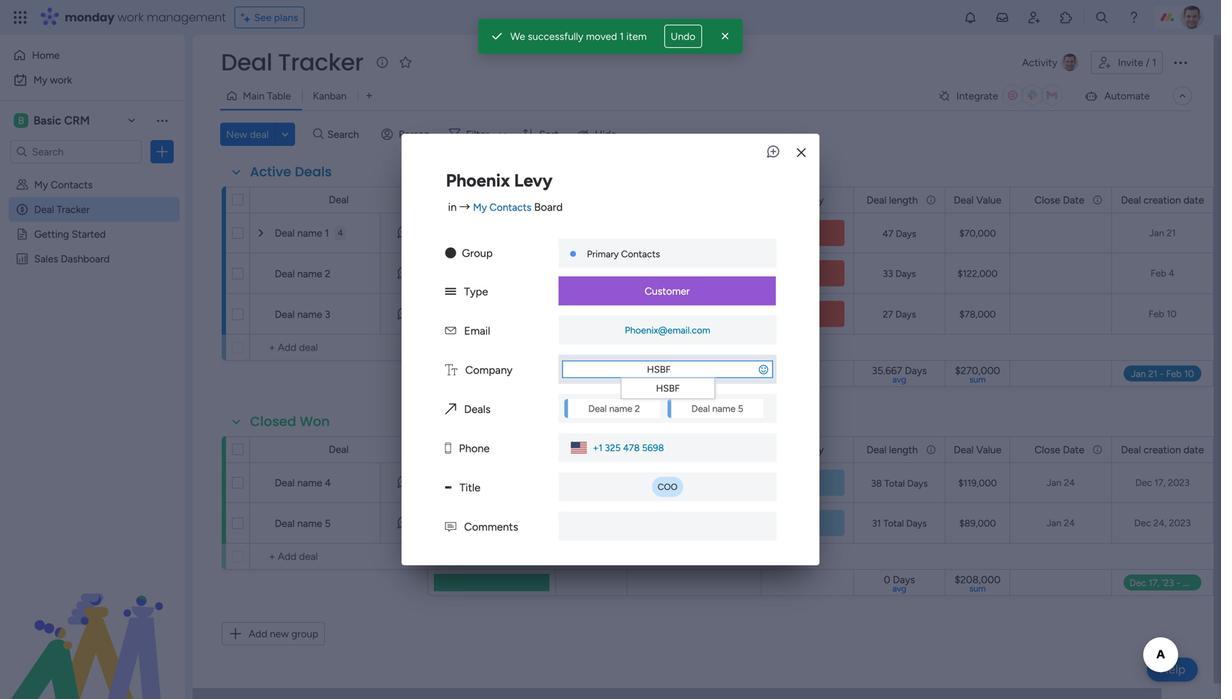 Task type: describe. For each thing, give the bounding box(es) containing it.
2 leilani from the top
[[667, 478, 694, 489]]

customer
[[645, 285, 690, 297]]

v2 search image
[[313, 126, 324, 143]]

started
[[72, 228, 106, 241]]

hide button
[[572, 123, 625, 146]]

dec for dec 17, 2023
[[1135, 478, 1152, 489]]

1 creation from the top
[[1144, 194, 1181, 206]]

basic crm
[[33, 114, 90, 128]]

table
[[267, 90, 291, 102]]

filter
[[466, 128, 489, 141]]

1 horizontal spatial deal tracker
[[221, 46, 363, 78]]

item
[[626, 30, 647, 43]]

length for deal length field for column information icon for deal length
[[889, 444, 918, 456]]

filter button
[[443, 123, 512, 146]]

1 vertical spatial 4
[[1169, 268, 1175, 279]]

2 value from the top
[[976, 444, 1002, 456]]

Closed Won field
[[246, 413, 334, 432]]

/
[[1146, 56, 1150, 69]]

new deal button
[[220, 123, 275, 146]]

dapulse text column image
[[445, 364, 457, 377]]

hsbf
[[656, 383, 680, 394]]

38 total days
[[871, 478, 928, 490]]

length for deal length field for column information image corresponding to deal length
[[889, 194, 918, 206]]

main
[[243, 90, 265, 102]]

add new group button
[[222, 623, 325, 646]]

contacts inside in → my contacts board
[[489, 201, 531, 214]]

column information image for close date
[[1092, 444, 1103, 456]]

v2 sun image
[[445, 247, 456, 260]]

my work
[[33, 74, 72, 86]]

$208,000
[[955, 574, 1001, 587]]

35.667 days avg
[[872, 365, 927, 385]]

public dashboard image
[[15, 252, 29, 266]]

deals inside phoenix levy dialog
[[464, 403, 491, 416]]

owner
[[576, 444, 607, 456]]

days for 33
[[895, 268, 916, 280]]

my for my contacts
[[34, 179, 48, 191]]

1 krause from the top
[[696, 309, 725, 320]]

33
[[883, 268, 893, 280]]

my contacts link
[[473, 201, 531, 214]]

company
[[465, 364, 513, 377]]

1 leilani from the top
[[667, 309, 694, 320]]

27
[[883, 309, 893, 321]]

invite
[[1118, 56, 1143, 69]]

feb for feb 10
[[1149, 309, 1164, 320]]

deal inside list box
[[34, 204, 54, 216]]

sales dashboard
[[34, 253, 110, 265]]

deals inside field
[[295, 163, 332, 181]]

active deals
[[250, 163, 332, 181]]

won for 5
[[481, 518, 502, 530]]

1 vertical spatial phoenix
[[668, 268, 702, 279]]

days for 0
[[893, 574, 915, 587]]

2 deal creation date field from the top
[[1117, 442, 1208, 458]]

contacts for primary contacts
[[621, 248, 660, 260]]

levy inside dialog
[[514, 170, 553, 191]]

see plans button
[[235, 7, 305, 28]]

close for deals
[[1035, 194, 1060, 206]]

0 vertical spatial 2
[[325, 268, 331, 280]]

2 high from the top
[[797, 267, 818, 280]]

$270,000
[[955, 365, 1000, 377]]

1 deal length from the top
[[867, 194, 918, 206]]

deal name 4
[[275, 477, 331, 490]]

sort
[[539, 128, 559, 141]]

date for won
[[1063, 444, 1084, 456]]

+1 325 478 5698
[[593, 442, 664, 454]]

select product image
[[13, 10, 28, 25]]

1 inside alert
[[620, 30, 624, 43]]

1 24 from the top
[[1064, 478, 1075, 489]]

add
[[249, 628, 267, 641]]

10
[[1167, 309, 1177, 320]]

deal name 5 inside phoenix levy dialog
[[691, 403, 743, 415]]

2 leilani krause from the top
[[667, 478, 725, 489]]

1 deal creation date field from the top
[[1117, 192, 1208, 208]]

5698
[[642, 442, 664, 454]]

deal length field for column information icon for deal length
[[863, 442, 922, 458]]

management
[[147, 9, 226, 25]]

Search field
[[324, 124, 367, 145]]

phone
[[459, 442, 490, 456]]

v2 board relation small image
[[445, 403, 456, 416]]

4 inside 4 button
[[338, 228, 343, 238]]

phoenix inside dialog
[[446, 170, 510, 191]]

$119,000
[[958, 478, 997, 490]]

feb for feb 4
[[1151, 268, 1166, 279]]

kanban
[[313, 90, 347, 102]]

1 jan 24 from the top
[[1047, 478, 1075, 489]]

phoenix@email.com
[[625, 325, 710, 336]]

1 date from the top
[[1184, 194, 1204, 206]]

invite members image
[[1027, 10, 1042, 25]]

days right 31
[[906, 518, 927, 530]]

moved
[[586, 30, 617, 43]]

days right the 38 at the right bottom of the page
[[907, 478, 928, 490]]

phoenix levy dialog
[[402, 134, 820, 566]]

1 deal value field from the top
[[950, 192, 1005, 208]]

none field inside phoenix levy dialog
[[562, 361, 755, 379]]

1 deal value from the top
[[954, 194, 1002, 206]]

title
[[460, 482, 481, 495]]

stage for second stage field from the top
[[478, 444, 505, 456]]

undo button
[[664, 25, 702, 48]]

column information image for deal length
[[925, 444, 937, 456]]

see plans
[[254, 11, 298, 24]]

main table button
[[220, 84, 302, 108]]

avg for 0
[[893, 584, 906, 595]]

new
[[270, 628, 289, 641]]

my inside in → my contacts board
[[473, 201, 487, 214]]

getting
[[34, 228, 69, 241]]

days for 47
[[896, 228, 916, 240]]

deal name 1
[[275, 227, 329, 239]]

smile o image
[[759, 364, 768, 375]]

dec for dec 24, 2023
[[1134, 518, 1151, 530]]

madison doyle
[[665, 228, 727, 239]]

automate button
[[1078, 84, 1156, 108]]

home
[[32, 49, 60, 61]]

type
[[464, 285, 488, 299]]

2 inside phoenix levy dialog
[[635, 403, 640, 415]]

arrow down image
[[494, 126, 512, 143]]

0 days avg
[[884, 574, 915, 595]]

v2 email column image
[[445, 325, 456, 338]]

phoenix levy inside dialog
[[446, 170, 553, 191]]

work for monday
[[117, 9, 144, 25]]

Active Deals field
[[246, 163, 336, 182]]

close date field for active deals
[[1031, 192, 1088, 208]]

1 stage field from the top
[[475, 192, 509, 208]]

phoenix@email.com link
[[622, 325, 713, 336]]

2023 for dec 24, 2023
[[1169, 518, 1191, 530]]

see
[[254, 11, 272, 24]]

avg for 35.667
[[893, 375, 906, 385]]

invite / 1 button
[[1091, 51, 1163, 74]]

feb 10
[[1149, 309, 1177, 320]]

monday
[[65, 9, 115, 25]]

email
[[464, 325, 490, 338]]

show board description image
[[374, 55, 391, 70]]

→
[[459, 201, 470, 214]]

in → my contacts board
[[448, 201, 563, 214]]

we
[[510, 30, 525, 43]]

closed won
[[250, 413, 330, 431]]

2 vertical spatial jan
[[1047, 518, 1062, 530]]

add view image
[[366, 91, 372, 101]]

activity
[[1022, 56, 1058, 69]]

$208,000 sum
[[955, 574, 1001, 595]]

$122,000
[[958, 268, 998, 280]]

sort button
[[516, 123, 567, 146]]

new
[[226, 128, 247, 141]]

47 days
[[883, 228, 916, 240]]

primary
[[587, 248, 619, 260]]

$89,000
[[959, 518, 996, 530]]

47
[[883, 228, 893, 240]]

home link
[[9, 44, 177, 67]]

closed
[[250, 413, 296, 431]]

deal name 2 inside phoenix levy dialog
[[588, 403, 640, 415]]

work for my
[[50, 74, 72, 86]]

1 horizontal spatial levy
[[704, 268, 724, 279]]



Task type: vqa. For each thing, say whether or not it's contained in the screenshot.
Value to the top
yes



Task type: locate. For each thing, give the bounding box(es) containing it.
comments
[[464, 521, 518, 534]]

2 horizontal spatial 4
[[1169, 268, 1175, 279]]

0 vertical spatial close image
[[718, 29, 733, 44]]

help button
[[1147, 659, 1198, 683]]

deals
[[295, 163, 332, 181], [464, 403, 491, 416]]

0 horizontal spatial phoenix
[[446, 170, 510, 191]]

1 vertical spatial length
[[889, 444, 918, 456]]

avg inside the '0 days avg'
[[893, 584, 906, 595]]

work inside option
[[50, 74, 72, 86]]

leilani krause
[[667, 309, 725, 320], [667, 478, 725, 489]]

2 horizontal spatial contacts
[[621, 248, 660, 260]]

sum inside $208,000 sum
[[969, 584, 986, 595]]

list box containing my contacts
[[0, 170, 185, 468]]

length up "47 days"
[[889, 194, 918, 206]]

1 vertical spatial avg
[[893, 584, 906, 595]]

1 priority field from the top
[[788, 192, 827, 208]]

2 vertical spatial 4
[[325, 477, 331, 490]]

doyle
[[703, 228, 727, 239]]

main table
[[243, 90, 291, 102]]

low for deal name 5
[[798, 518, 817, 530]]

2 priority from the top
[[791, 444, 824, 456]]

collapse board header image
[[1177, 90, 1188, 102]]

angle down image
[[282, 129, 289, 140]]

1 length from the top
[[889, 194, 918, 206]]

deal name 2 up 325
[[588, 403, 640, 415]]

new deal
[[226, 128, 269, 141]]

low left the 38 at the right bottom of the page
[[798, 477, 817, 490]]

my right →
[[473, 201, 487, 214]]

deal value field up $70,000
[[950, 192, 1005, 208]]

0 horizontal spatial tracker
[[57, 204, 90, 216]]

deal length up 38 total days
[[867, 444, 918, 456]]

phoenix levy up my contacts link at the left top of page
[[446, 170, 553, 191]]

1 vertical spatial date
[[1063, 444, 1084, 456]]

0 horizontal spatial 5
[[325, 518, 331, 530]]

update feed image
[[995, 10, 1010, 25]]

home option
[[9, 44, 177, 67]]

integrate button
[[932, 81, 1072, 111]]

we successfully moved 1 item
[[510, 30, 647, 43]]

deal name 3
[[275, 309, 330, 321]]

avg right 0
[[893, 584, 906, 595]]

total right 31
[[883, 518, 904, 530]]

date for deals
[[1063, 194, 1084, 206]]

1 sum from the top
[[969, 375, 986, 385]]

2 deal creation date from the top
[[1121, 444, 1204, 456]]

0 vertical spatial krause
[[696, 309, 725, 320]]

close date for deals
[[1035, 194, 1084, 206]]

v2 phone column image
[[445, 442, 451, 456]]

phoenix levy
[[446, 170, 553, 191], [668, 268, 724, 279]]

in
[[448, 201, 457, 214]]

2 creation from the top
[[1144, 444, 1181, 456]]

low left 31
[[798, 518, 817, 530]]

low for deal name 4
[[798, 477, 817, 490]]

1 vertical spatial leilani krause
[[667, 478, 725, 489]]

jan
[[1149, 228, 1164, 239], [1047, 478, 1062, 489], [1047, 518, 1062, 530]]

0 vertical spatial 4
[[338, 228, 343, 238]]

creation up jan 21 in the right of the page
[[1144, 194, 1181, 206]]

won right the v2 long text column image
[[481, 518, 502, 530]]

0 vertical spatial deals
[[295, 163, 332, 181]]

total
[[884, 478, 905, 490], [883, 518, 904, 530]]

1 horizontal spatial deal name 5
[[691, 403, 743, 415]]

1 vertical spatial priority field
[[788, 442, 827, 458]]

1 vertical spatial date
[[1184, 444, 1204, 456]]

0 vertical spatial dec
[[1135, 478, 1152, 489]]

avg down 27 days
[[893, 375, 906, 385]]

0 horizontal spatial phoenix levy
[[446, 170, 553, 191]]

sum for $208,000
[[969, 584, 986, 595]]

0 vertical spatial avg
[[893, 375, 906, 385]]

0 vertical spatial length
[[889, 194, 918, 206]]

close image
[[718, 29, 733, 44], [797, 148, 806, 158]]

1 vertical spatial priority
[[791, 444, 824, 456]]

v2 status image
[[445, 285, 456, 299]]

my contacts
[[34, 179, 93, 191]]

1 date from the top
[[1063, 194, 1084, 206]]

0 vertical spatial date
[[1184, 194, 1204, 206]]

2 deal value from the top
[[954, 444, 1002, 456]]

search everything image
[[1095, 10, 1109, 25]]

0 vertical spatial deal length field
[[863, 192, 922, 208]]

0 vertical spatial close date field
[[1031, 192, 1088, 208]]

list box
[[0, 170, 185, 468]]

levy down doyle
[[704, 268, 724, 279]]

contacts for my contacts
[[51, 179, 93, 191]]

column information image for deal length
[[925, 194, 937, 206]]

dec 17, 2023
[[1135, 478, 1190, 489]]

workspace selection element
[[14, 112, 92, 129]]

deal tracker up 'table'
[[221, 46, 363, 78]]

dec left the 17,
[[1135, 478, 1152, 489]]

2 avg from the top
[[893, 584, 906, 595]]

0 vertical spatial deal creation date
[[1121, 194, 1204, 206]]

sum
[[969, 375, 986, 385], [969, 584, 986, 595]]

2 deal value field from the top
[[950, 442, 1005, 458]]

contacts down search in workspace field
[[51, 179, 93, 191]]

Close Date field
[[1031, 192, 1088, 208], [1031, 442, 1088, 458]]

0 vertical spatial phoenix
[[446, 170, 510, 191]]

deal length field up 38 total days
[[863, 442, 922, 458]]

2 up 3
[[325, 268, 331, 280]]

2 24 from the top
[[1064, 518, 1075, 530]]

deal value up the $119,000
[[954, 444, 1002, 456]]

column information image for close date
[[1092, 194, 1103, 206]]

crm
[[64, 114, 90, 128]]

1 horizontal spatial deals
[[464, 403, 491, 416]]

31
[[872, 518, 881, 530]]

4 button
[[335, 213, 346, 254]]

deal creation date field up dec 17, 2023
[[1117, 442, 1208, 458]]

value
[[976, 194, 1002, 206], [976, 444, 1002, 456]]

2 vertical spatial 1
[[325, 227, 329, 239]]

levy up board
[[514, 170, 553, 191]]

stage for 2nd stage field from the bottom of the page
[[478, 194, 505, 206]]

2 vertical spatial won
[[481, 518, 502, 530]]

deals right v2 board relation small icon
[[464, 403, 491, 416]]

days for 35.667
[[905, 365, 927, 377]]

my down home
[[33, 74, 47, 86]]

0 vertical spatial my
[[33, 74, 47, 86]]

0 vertical spatial 5
[[738, 403, 743, 415]]

my work option
[[9, 68, 177, 92]]

2 priority field from the top
[[788, 442, 827, 458]]

dashboard
[[61, 253, 110, 265]]

feb left 10
[[1149, 309, 1164, 320]]

2 deal length from the top
[[867, 444, 918, 456]]

group
[[462, 247, 493, 260]]

0 vertical spatial tracker
[[278, 46, 363, 78]]

Search in workspace field
[[31, 144, 121, 160]]

work right monday
[[117, 9, 144, 25]]

1 vertical spatial close date field
[[1031, 442, 1088, 458]]

madison
[[665, 228, 701, 239]]

monday work management
[[65, 9, 226, 25]]

2 close from the top
[[1035, 444, 1060, 456]]

sum inside $270,000 sum
[[969, 375, 986, 385]]

1 vertical spatial deal creation date field
[[1117, 442, 1208, 458]]

alert containing we successfully moved 1 item
[[478, 19, 743, 54]]

2 deal length field from the top
[[863, 442, 922, 458]]

1 vertical spatial deal creation date
[[1121, 444, 1204, 456]]

2 date from the top
[[1184, 444, 1204, 456]]

tracker
[[278, 46, 363, 78], [57, 204, 90, 216]]

1 deal creation date from the top
[[1121, 194, 1204, 206]]

3 high from the top
[[797, 308, 818, 321]]

deal value field up the $119,000
[[950, 442, 1005, 458]]

basic
[[33, 114, 61, 128]]

contacts left board
[[489, 201, 531, 214]]

leilani
[[667, 309, 694, 320], [667, 478, 694, 489]]

public board image
[[15, 228, 29, 241]]

close image inside alert
[[718, 29, 733, 44]]

deal creation date field up jan 21 in the right of the page
[[1117, 192, 1208, 208]]

getting started
[[34, 228, 106, 241]]

phoenix levy up the customer on the top of the page
[[668, 268, 724, 279]]

days right 33
[[895, 268, 916, 280]]

+1 325 478 5698 link
[[587, 439, 664, 457]]

sum for $270,000
[[969, 375, 986, 385]]

Stage field
[[475, 192, 509, 208], [475, 442, 509, 458]]

0 vertical spatial 1
[[620, 30, 624, 43]]

0 vertical spatial close date
[[1035, 194, 1084, 206]]

close for won
[[1035, 444, 1060, 456]]

0 vertical spatial stage
[[478, 194, 505, 206]]

3
[[325, 309, 330, 321]]

1 horizontal spatial phoenix levy
[[668, 268, 724, 279]]

2 close date from the top
[[1035, 444, 1084, 456]]

1 low from the top
[[798, 477, 817, 490]]

stage right →
[[478, 194, 505, 206]]

1 vertical spatial deal length field
[[863, 442, 922, 458]]

deal creation date for second deal creation date field from the bottom
[[1121, 194, 1204, 206]]

4 down 21
[[1169, 268, 1175, 279]]

0 vertical spatial column information image
[[1092, 194, 1103, 206]]

1 vertical spatial 1
[[1152, 56, 1156, 69]]

help
[[1159, 663, 1185, 678]]

2 close date field from the top
[[1031, 442, 1088, 458]]

24
[[1064, 478, 1075, 489], [1064, 518, 1075, 530]]

help image
[[1127, 10, 1141, 25]]

lottie animation image
[[0, 553, 185, 700]]

0 vertical spatial deal tracker
[[221, 46, 363, 78]]

27 days
[[883, 309, 916, 321]]

deal value up $70,000
[[954, 194, 1002, 206]]

deal name 2 up "deal name 3"
[[275, 268, 331, 280]]

2 length from the top
[[889, 444, 918, 456]]

1 vertical spatial phoenix levy
[[668, 268, 724, 279]]

won inside field
[[300, 413, 330, 431]]

length
[[889, 194, 918, 206], [889, 444, 918, 456]]

1 value from the top
[[976, 194, 1002, 206]]

days right the 47
[[896, 228, 916, 240]]

tracker up kanban
[[278, 46, 363, 78]]

deal
[[221, 46, 272, 78], [329, 194, 349, 206], [867, 194, 887, 206], [954, 194, 974, 206], [1121, 194, 1141, 206], [34, 204, 54, 216], [275, 227, 295, 239], [275, 268, 295, 280], [275, 309, 295, 321], [588, 403, 607, 415], [691, 403, 710, 415], [329, 444, 349, 456], [867, 444, 887, 456], [954, 444, 974, 456], [1121, 444, 1141, 456], [275, 477, 295, 490], [275, 518, 295, 530]]

deal tracker down my contacts
[[34, 204, 90, 216]]

1 inside button
[[1152, 56, 1156, 69]]

deal creation date
[[1121, 194, 1204, 206], [1121, 444, 1204, 456]]

days right 35.667
[[905, 365, 927, 377]]

4 right the deal name 1
[[338, 228, 343, 238]]

33 days
[[883, 268, 916, 280]]

0 vertical spatial leilani
[[667, 309, 694, 320]]

4
[[338, 228, 343, 238], [1169, 268, 1175, 279], [325, 477, 331, 490]]

0 vertical spatial stage field
[[475, 192, 509, 208]]

deal length field up the 47
[[863, 192, 922, 208]]

1 vertical spatial low
[[798, 518, 817, 530]]

sales
[[34, 253, 58, 265]]

1 vertical spatial deal tracker
[[34, 204, 90, 216]]

2 krause from the top
[[696, 478, 725, 489]]

feb 4
[[1151, 268, 1175, 279]]

deal name 5
[[691, 403, 743, 415], [275, 518, 331, 530]]

tracker up getting started
[[57, 204, 90, 216]]

1 stage from the top
[[478, 194, 505, 206]]

$270,000 sum
[[955, 365, 1000, 385]]

1 vertical spatial column information image
[[1092, 444, 1103, 456]]

0 vertical spatial creation
[[1144, 194, 1181, 206]]

my work link
[[9, 68, 177, 92]]

2 sum from the top
[[969, 584, 986, 595]]

avg inside 35.667 days avg
[[893, 375, 906, 385]]

plans
[[274, 11, 298, 24]]

0 horizontal spatial column information image
[[925, 444, 937, 456]]

1 vertical spatial stage
[[478, 444, 505, 456]]

my inside option
[[33, 74, 47, 86]]

contacts right primary
[[621, 248, 660, 260]]

days right 0
[[893, 574, 915, 587]]

deal length field for column information image corresponding to deal length
[[863, 192, 922, 208]]

total for 31
[[883, 518, 904, 530]]

workspace image
[[14, 113, 28, 129]]

levy
[[514, 170, 553, 191], [704, 268, 724, 279]]

2023 right 24,
[[1169, 518, 1191, 530]]

my down search in workspace field
[[34, 179, 48, 191]]

Priority field
[[788, 192, 827, 208], [788, 442, 827, 458]]

2023 for dec 17, 2023
[[1168, 478, 1190, 489]]

creation up dec 17, 2023
[[1144, 444, 1181, 456]]

1 deal length field from the top
[[863, 192, 922, 208]]

2023
[[1168, 478, 1190, 489], [1169, 518, 1191, 530]]

deal creation date up dec 17, 2023
[[1121, 444, 1204, 456]]

option
[[0, 172, 185, 175]]

1 close date field from the top
[[1031, 192, 1088, 208]]

close date field for closed won
[[1031, 442, 1088, 458]]

0 horizontal spatial close image
[[718, 29, 733, 44]]

0 horizontal spatial 1
[[325, 227, 329, 239]]

value up the $119,000
[[976, 444, 1002, 456]]

won right title at the left bottom
[[481, 477, 502, 490]]

1 vertical spatial deals
[[464, 403, 491, 416]]

2 up 478
[[635, 403, 640, 415]]

478
[[623, 442, 640, 454]]

deal creation date up jan 21 in the right of the page
[[1121, 194, 1204, 206]]

add to favorites image
[[398, 55, 413, 69]]

length up 38 total days
[[889, 444, 918, 456]]

1 left 4 button
[[325, 227, 329, 239]]

1 vertical spatial deal length
[[867, 444, 918, 456]]

deals down "v2 search" image
[[295, 163, 332, 181]]

krause right coo
[[696, 478, 725, 489]]

1 horizontal spatial 1
[[620, 30, 624, 43]]

1 horizontal spatial deal name 2
[[588, 403, 640, 415]]

date
[[1184, 194, 1204, 206], [1184, 444, 1204, 456]]

2 vertical spatial contacts
[[621, 248, 660, 260]]

work down home
[[50, 74, 72, 86]]

1 vertical spatial close date
[[1035, 444, 1084, 456]]

sum down $78,000
[[969, 375, 986, 385]]

1 horizontal spatial tracker
[[278, 46, 363, 78]]

1 vertical spatial krause
[[696, 478, 725, 489]]

1 vertical spatial my
[[34, 179, 48, 191]]

1 horizontal spatial 2
[[635, 403, 640, 415]]

phoenix up the customer on the top of the page
[[668, 268, 702, 279]]

won right closed
[[300, 413, 330, 431]]

days
[[896, 228, 916, 240], [895, 268, 916, 280], [895, 309, 916, 321], [905, 365, 927, 377], [907, 478, 928, 490], [906, 518, 927, 530], [893, 574, 915, 587]]

1 left the item
[[620, 30, 624, 43]]

priority for 1st priority field
[[791, 194, 824, 206]]

total for 38
[[884, 478, 905, 490]]

$78,000
[[959, 309, 996, 321]]

krause
[[696, 309, 725, 320], [696, 478, 725, 489]]

hide
[[595, 128, 616, 141]]

1 vertical spatial deal name 2
[[588, 403, 640, 415]]

5 inside phoenix levy dialog
[[738, 403, 743, 415]]

Deal creation date field
[[1117, 192, 1208, 208], [1117, 442, 1208, 458]]

notifications image
[[963, 10, 978, 25]]

2 stage from the top
[[478, 444, 505, 456]]

stage field right →
[[475, 192, 509, 208]]

days right the 27
[[895, 309, 916, 321]]

2 jan 24 from the top
[[1047, 518, 1075, 530]]

active
[[250, 163, 291, 181]]

2 vertical spatial high
[[797, 308, 818, 321]]

v2 long text column image
[[445, 521, 456, 534]]

1 for deal name 1
[[325, 227, 329, 239]]

jan for dec 17, 2023
[[1047, 478, 1062, 489]]

0 horizontal spatial contacts
[[51, 179, 93, 191]]

2023 right the 17,
[[1168, 478, 1190, 489]]

0 vertical spatial deal creation date field
[[1117, 192, 1208, 208]]

Owner field
[[572, 442, 610, 458]]

lottie animation element
[[0, 553, 185, 700]]

1 vertical spatial 2
[[635, 403, 640, 415]]

1 leilani krause from the top
[[667, 309, 725, 320]]

1 vertical spatial deal name 5
[[275, 518, 331, 530]]

2 date from the top
[[1063, 444, 1084, 456]]

contacts inside list box
[[51, 179, 93, 191]]

value up $70,000
[[976, 194, 1002, 206]]

4 down closed won field
[[325, 477, 331, 490]]

17,
[[1155, 478, 1166, 489]]

Deal length field
[[863, 192, 922, 208], [863, 442, 922, 458]]

1 vertical spatial tracker
[[57, 204, 90, 216]]

Deal Tracker field
[[217, 46, 367, 78]]

1 for invite / 1
[[1152, 56, 1156, 69]]

my for my work
[[33, 74, 47, 86]]

2 low from the top
[[798, 518, 817, 530]]

None field
[[562, 361, 755, 379]]

avg
[[893, 375, 906, 385], [893, 584, 906, 595]]

1 vertical spatial levy
[[704, 268, 724, 279]]

low
[[798, 477, 817, 490], [798, 518, 817, 530]]

1 right / at the top right of page
[[1152, 56, 1156, 69]]

1 vertical spatial won
[[481, 477, 502, 490]]

dec left 24,
[[1134, 518, 1151, 530]]

0 vertical spatial deal name 2
[[275, 268, 331, 280]]

0 horizontal spatial deal name 2
[[275, 268, 331, 280]]

column information image
[[1092, 194, 1103, 206], [925, 444, 937, 456]]

0 vertical spatial contacts
[[51, 179, 93, 191]]

stage field right the v2 phone column icon
[[475, 442, 509, 458]]

0 vertical spatial column information image
[[925, 194, 937, 206]]

0 horizontal spatial column information image
[[925, 194, 937, 206]]

terry turtle image
[[1180, 6, 1204, 29]]

feb down jan 21 in the right of the page
[[1151, 268, 1166, 279]]

invite / 1
[[1118, 56, 1156, 69]]

0 horizontal spatial deal tracker
[[34, 204, 90, 216]]

1 vertical spatial deal value field
[[950, 442, 1005, 458]]

2 stage field from the top
[[475, 442, 509, 458]]

+1
[[593, 442, 603, 454]]

close date for won
[[1035, 444, 1084, 456]]

successfully
[[528, 30, 584, 43]]

phoenix up →
[[446, 170, 510, 191]]

priority
[[791, 194, 824, 206], [791, 444, 824, 456]]

1 horizontal spatial column information image
[[1092, 194, 1103, 206]]

won for 4
[[481, 477, 502, 490]]

38
[[871, 478, 882, 490]]

0 vertical spatial deal value
[[954, 194, 1002, 206]]

krause up 'phoenix@email.com' 'link'
[[696, 309, 725, 320]]

days for 27
[[895, 309, 916, 321]]

stage right the v2 phone column icon
[[478, 444, 505, 456]]

1 close date from the top
[[1035, 194, 1084, 206]]

my inside list box
[[34, 179, 48, 191]]

0 vertical spatial deal value field
[[950, 192, 1005, 208]]

Deal Value field
[[950, 192, 1005, 208], [950, 442, 1005, 458]]

1 horizontal spatial 5
[[738, 403, 743, 415]]

dec 24, 2023
[[1134, 518, 1191, 530]]

1 vertical spatial 5
[[325, 518, 331, 530]]

integrate
[[956, 90, 998, 102]]

deal length up the 47
[[867, 194, 918, 206]]

column information image
[[925, 194, 937, 206], [1092, 444, 1103, 456]]

0 vertical spatial value
[[976, 194, 1002, 206]]

1 avg from the top
[[893, 375, 906, 385]]

0 vertical spatial deal name 5
[[691, 403, 743, 415]]

add new group
[[249, 628, 318, 641]]

jan for $70,000
[[1149, 228, 1164, 239]]

0 vertical spatial jan 24
[[1047, 478, 1075, 489]]

1 horizontal spatial close image
[[797, 148, 806, 158]]

0 horizontal spatial 2
[[325, 268, 331, 280]]

deal creation date for 1st deal creation date field from the bottom
[[1121, 444, 1204, 456]]

days inside 35.667 days avg
[[905, 365, 927, 377]]

group
[[291, 628, 318, 641]]

my
[[33, 74, 47, 86], [34, 179, 48, 191], [473, 201, 487, 214]]

total right the 38 at the right bottom of the page
[[884, 478, 905, 490]]

v2 dropdown column image
[[445, 482, 452, 495]]

alert
[[478, 19, 743, 54]]

0 horizontal spatial deals
[[295, 163, 332, 181]]

0 vertical spatial total
[[884, 478, 905, 490]]

dec
[[1135, 478, 1152, 489], [1134, 518, 1151, 530]]

1 vertical spatial high
[[797, 267, 818, 280]]

35.667
[[872, 365, 902, 377]]

0 vertical spatial high
[[797, 227, 818, 239]]

monday marketplace image
[[1059, 10, 1074, 25]]

1 vertical spatial creation
[[1144, 444, 1181, 456]]

sum down '$89,000'
[[969, 584, 986, 595]]

1 priority from the top
[[791, 194, 824, 206]]

1 high from the top
[[797, 227, 818, 239]]

1 vertical spatial close image
[[797, 148, 806, 158]]

days inside the '0 days avg'
[[893, 574, 915, 587]]

1 close from the top
[[1035, 194, 1060, 206]]

$70,000
[[959, 228, 996, 239]]

priority for first priority field from the bottom of the page
[[791, 444, 824, 456]]

0 horizontal spatial deal name 5
[[275, 518, 331, 530]]



